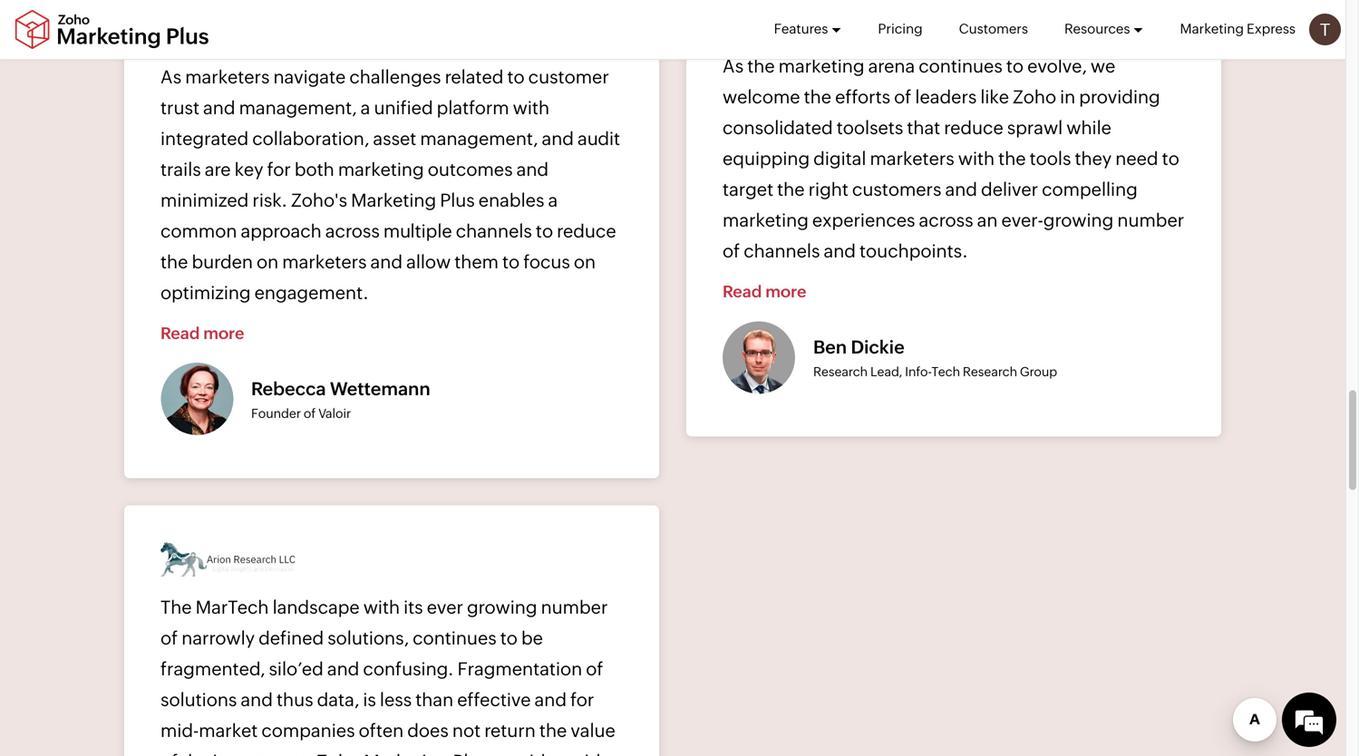 Task type: vqa. For each thing, say whether or not it's contained in the screenshot.
Enter your email EMAIL FIELD
no



Task type: describe. For each thing, give the bounding box(es) containing it.
often
[[359, 720, 404, 741]]

marketing inside the as marketers navigate challenges related to customer trust and management, a unified platform with integrated collaboration, asset management, and audit trails are key for both marketing outcomes and minimized risk. zoho's marketing plus enables a common approach across multiple channels to reduce the burden on marketers and allow them to focus on optimizing engagement.
[[351, 190, 436, 211]]

zoho inside the martech landscape with its ever growing number of narrowly defined solutions, continues to be fragmented, silo'ed and confusing. fragmentation of solutions and thus data, is less than effective and for mid-market companies often does not return the value of the investment. zoho marketing plus provides
[[317, 751, 360, 756]]

fragmentation
[[457, 659, 582, 679]]

and left the audit
[[542, 128, 574, 149]]

and up data,
[[327, 659, 359, 679]]

and left thus at the left of the page
[[241, 689, 273, 710]]

less
[[380, 689, 412, 710]]

of down "arena"
[[894, 87, 912, 107]]

arena
[[868, 56, 915, 77]]

growing inside as the marketing arena continues to evolve, we welcome the efforts of leaders like zoho in providing consolidated toolsets that reduce sprawl while equipping digital marketers with the tools they need to target the right customers and deliver compelling marketing experiences across an ever-growing number of channels and touchpoints.
[[1043, 210, 1114, 231]]

efforts
[[835, 87, 890, 107]]

1 horizontal spatial marketers
[[282, 252, 367, 272]]

0 vertical spatial marketing
[[779, 56, 865, 77]]

more for ben
[[765, 282, 807, 301]]

and up 'integrated' at the left top of page
[[203, 97, 235, 118]]

unified
[[374, 97, 433, 118]]

to right need
[[1162, 148, 1179, 169]]

be
[[521, 628, 543, 649]]

0 vertical spatial management,
[[239, 97, 357, 118]]

data,
[[317, 689, 359, 710]]

return
[[484, 720, 536, 741]]

read more link for as marketers navigate challenges related to customer trust and management, a unified platform with integrated collaboration, asset management, and audit trails are key for both marketing outcomes and minimized risk. zoho's marketing plus enables a common approach across multiple channels to reduce the burden on marketers and allow them to focus on optimizing engagement.
[[160, 324, 244, 356]]

companies
[[261, 720, 355, 741]]

dickie
[[851, 337, 905, 358]]

deliver
[[981, 179, 1038, 200]]

zoho marketingplus logo image
[[14, 10, 210, 49]]

with inside as the marketing arena continues to evolve, we welcome the efforts of leaders like zoho in providing consolidated toolsets that reduce sprawl while equipping digital marketers with the tools they need to target the right customers and deliver compelling marketing experiences across an ever-growing number of channels and touchpoints.
[[958, 148, 995, 169]]

narrowly
[[182, 628, 255, 649]]

target
[[723, 179, 774, 200]]

customers
[[852, 179, 942, 200]]

rebecca
[[251, 378, 326, 399]]

enables
[[479, 190, 544, 211]]

silo'ed
[[269, 659, 324, 679]]

number inside as the marketing arena continues to evolve, we welcome the efforts of leaders like zoho in providing consolidated toolsets that reduce sprawl while equipping digital marketers with the tools they need to target the right customers and deliver compelling marketing experiences across an ever-growing number of channels and touchpoints.
[[1117, 210, 1184, 231]]

continues inside the martech landscape with its ever growing number of narrowly defined solutions, continues to be fragmented, silo'ed and confusing. fragmentation of solutions and thus data, is less than effective and for mid-market companies often does not return the value of the investment. zoho marketing plus provides
[[413, 628, 497, 649]]

marketing inside the as marketers navigate challenges related to customer trust and management, a unified platform with integrated collaboration, asset management, and audit trails are key for both marketing outcomes and minimized risk. zoho's marketing plus enables a common approach across multiple channels to reduce the burden on marketers and allow them to focus on optimizing engagement.
[[338, 159, 424, 180]]

they
[[1075, 148, 1112, 169]]

of down the target
[[723, 241, 740, 262]]

confusing.
[[363, 659, 454, 679]]

an
[[977, 210, 998, 231]]

them
[[454, 252, 499, 272]]

compelling
[[1042, 179, 1138, 200]]

its
[[404, 597, 423, 618]]

toolsets
[[837, 117, 903, 138]]

while
[[1067, 117, 1112, 138]]

trust
[[160, 97, 199, 118]]

navigate
[[273, 67, 346, 87]]

read for as marketers navigate challenges related to customer trust and management, a unified platform with integrated collaboration, asset management, and audit trails are key for both marketing outcomes and minimized risk. zoho's marketing plus enables a common approach across multiple channels to reduce the burden on marketers and allow them to focus on optimizing engagement.
[[160, 324, 200, 343]]

marketing express link
[[1180, 0, 1296, 58]]

the
[[160, 597, 192, 618]]

growing inside the martech landscape with its ever growing number of narrowly defined solutions, continues to be fragmented, silo'ed and confusing. fragmentation of solutions and thus data, is less than effective and for mid-market companies often does not return the value of the investment. zoho marketing plus provides
[[467, 597, 537, 618]]

right
[[808, 179, 849, 200]]

is
[[363, 689, 376, 710]]

approach
[[241, 221, 322, 242]]

features link
[[774, 0, 842, 58]]

and up 'enables'
[[516, 159, 549, 180]]

the left value at the bottom of the page
[[539, 720, 567, 741]]

outcomes
[[428, 159, 513, 180]]

market
[[199, 720, 258, 741]]

terry turtle image
[[1309, 14, 1341, 45]]

and left the allow
[[370, 252, 403, 272]]

solutions,
[[328, 628, 409, 649]]

thus
[[277, 689, 313, 710]]

1 on from the left
[[257, 252, 279, 272]]

not
[[452, 720, 481, 741]]

0 horizontal spatial marketers
[[185, 67, 270, 87]]

fragmented,
[[160, 659, 265, 679]]

platform
[[437, 97, 509, 118]]

the inside the as marketers navigate challenges related to customer trust and management, a unified platform with integrated collaboration, asset management, and audit trails are key for both marketing outcomes and minimized risk. zoho's marketing plus enables a common approach across multiple channels to reduce the burden on marketers and allow them to focus on optimizing engagement.
[[160, 252, 188, 272]]

welcome
[[723, 87, 800, 107]]

across inside the as marketers navigate challenges related to customer trust and management, a unified platform with integrated collaboration, asset management, and audit trails are key for both marketing outcomes and minimized risk. zoho's marketing plus enables a common approach across multiple channels to reduce the burden on marketers and allow them to focus on optimizing engagement.
[[325, 221, 380, 242]]

touchpoints.
[[860, 241, 968, 262]]

consolidated
[[723, 117, 833, 138]]

mid-
[[160, 720, 199, 741]]

resources link
[[1064, 0, 1144, 58]]

effective
[[457, 689, 531, 710]]

as for as marketers navigate challenges related to customer trust and management, a unified platform with integrated collaboration, asset management, and audit trails are key for both marketing outcomes and minimized risk. zoho's marketing plus enables a common approach across multiple channels to reduce the burden on marketers and allow them to focus on optimizing engagement.
[[160, 67, 181, 87]]

of inside read more rebecca wettemann founder of valoir
[[304, 406, 316, 421]]

marketing inside the martech landscape with its ever growing number of narrowly defined solutions, continues to be fragmented, silo'ed and confusing. fragmentation of solutions and thus data, is less than effective and for mid-market companies often does not return the value of the investment. zoho marketing plus provides
[[364, 751, 449, 756]]

pricing link
[[878, 0, 923, 58]]

related
[[445, 67, 504, 87]]

allow
[[406, 252, 451, 272]]

customers link
[[959, 0, 1028, 58]]

marketers inside as the marketing arena continues to evolve, we welcome the efforts of leaders like zoho in providing consolidated toolsets that reduce sprawl while equipping digital marketers with the tools they need to target the right customers and deliver compelling marketing experiences across an ever-growing number of channels and touchpoints.
[[870, 148, 954, 169]]

equipping
[[723, 148, 810, 169]]

1 vertical spatial management,
[[420, 128, 538, 149]]

valoir
[[318, 406, 351, 421]]

read more link for as the marketing arena continues to evolve, we welcome the efforts of leaders like zoho in providing consolidated toolsets that reduce sprawl while equipping digital marketers with the tools they need to target the right customers and deliver compelling marketing experiences across an ever-growing number of channels and touchpoints.
[[723, 282, 807, 315]]

as for as the marketing arena continues to evolve, we welcome the efforts of leaders like zoho in providing consolidated toolsets that reduce sprawl while equipping digital marketers with the tools they need to target the right customers and deliver compelling marketing experiences across an ever-growing number of channels and touchpoints.
[[723, 56, 744, 77]]

audit
[[578, 128, 620, 149]]

of down the
[[160, 628, 178, 649]]

1 horizontal spatial a
[[548, 190, 558, 211]]

founder
[[251, 406, 301, 421]]

across inside as the marketing arena continues to evolve, we welcome the efforts of leaders like zoho in providing consolidated toolsets that reduce sprawl while equipping digital marketers with the tools they need to target the right customers and deliver compelling marketing experiences across an ever-growing number of channels and touchpoints.
[[919, 210, 973, 231]]

customer
[[528, 67, 609, 87]]

marketing express
[[1180, 21, 1296, 37]]

read more ben dickie research lead, info-tech research group
[[723, 282, 1057, 379]]

landscape
[[273, 597, 360, 618]]

the up welcome
[[747, 56, 775, 77]]

channels inside the as marketers navigate challenges related to customer trust and management, a unified platform with integrated collaboration, asset management, and audit trails are key for both marketing outcomes and minimized risk. zoho's marketing plus enables a common approach across multiple channels to reduce the burden on marketers and allow them to focus on optimizing engagement.
[[456, 221, 532, 242]]

asset
[[373, 128, 416, 149]]

need
[[1116, 148, 1158, 169]]

risk.
[[252, 190, 287, 211]]

investment.
[[213, 751, 313, 756]]

wettemann
[[330, 378, 430, 399]]

the left right
[[777, 179, 805, 200]]

2 on from the left
[[574, 252, 596, 272]]

read more rebecca wettemann founder of valoir
[[160, 324, 430, 421]]



Task type: locate. For each thing, give the bounding box(es) containing it.
1 horizontal spatial for
[[570, 689, 594, 710]]

plus down the not at the bottom
[[453, 751, 488, 756]]

0 horizontal spatial read
[[160, 324, 200, 343]]

zoho
[[1013, 87, 1056, 107], [317, 751, 360, 756]]

ever
[[427, 597, 463, 618]]

of up value at the bottom of the page
[[586, 659, 603, 679]]

features
[[774, 21, 828, 37]]

2 vertical spatial with
[[363, 597, 400, 618]]

reduce down like
[[944, 117, 1003, 138]]

number up be
[[541, 597, 608, 618]]

1 vertical spatial marketers
[[870, 148, 954, 169]]

of
[[894, 87, 912, 107], [723, 241, 740, 262], [304, 406, 316, 421], [160, 628, 178, 649], [586, 659, 603, 679], [160, 751, 178, 756]]

1 vertical spatial marketing
[[351, 190, 436, 211]]

we
[[1091, 56, 1115, 77]]

0 vertical spatial more
[[765, 282, 807, 301]]

marketers down the that
[[870, 148, 954, 169]]

1 vertical spatial continues
[[413, 628, 497, 649]]

marketing up the multiple on the left of page
[[351, 190, 436, 211]]

marketing down does
[[364, 751, 449, 756]]

reduce inside as the marketing arena continues to evolve, we welcome the efforts of leaders like zoho in providing consolidated toolsets that reduce sprawl while equipping digital marketers with the tools they need to target the right customers and deliver compelling marketing experiences across an ever-growing number of channels and touchpoints.
[[944, 117, 1003, 138]]

0 horizontal spatial across
[[325, 221, 380, 242]]

research
[[813, 364, 868, 379], [963, 364, 1017, 379]]

1 vertical spatial plus
[[453, 751, 488, 756]]

marketers up engagement.
[[282, 252, 367, 272]]

providing
[[1079, 87, 1160, 107]]

channels up them
[[456, 221, 532, 242]]

to right related
[[507, 67, 525, 87]]

the martech landscape with its ever growing number of narrowly defined solutions, continues to be fragmented, silo'ed and confusing. fragmentation of solutions and thus data, is less than effective and for mid-market companies often does not return the value of the investment. zoho marketing plus provides
[[160, 597, 615, 756]]

1 horizontal spatial read more link
[[723, 282, 807, 315]]

read inside read more rebecca wettemann founder of valoir
[[160, 324, 200, 343]]

research right tech
[[963, 364, 1017, 379]]

marketers up "trust"
[[185, 67, 270, 87]]

0 vertical spatial read
[[723, 282, 762, 301]]

resources
[[1064, 21, 1130, 37]]

for
[[267, 159, 291, 180], [570, 689, 594, 710]]

0 vertical spatial marketing
[[1180, 21, 1244, 37]]

1 vertical spatial for
[[570, 689, 594, 710]]

1 horizontal spatial read
[[723, 282, 762, 301]]

0 vertical spatial reduce
[[944, 117, 1003, 138]]

0 vertical spatial plus
[[440, 190, 475, 211]]

to up focus
[[536, 221, 553, 242]]

read inside read more ben dickie research lead, info-tech research group
[[723, 282, 762, 301]]

1 vertical spatial zoho
[[317, 751, 360, 756]]

on right focus
[[574, 252, 596, 272]]

does
[[407, 720, 449, 741]]

zoho's
[[291, 190, 347, 211]]

1 horizontal spatial reduce
[[944, 117, 1003, 138]]

0 horizontal spatial continues
[[413, 628, 497, 649]]

1 vertical spatial number
[[541, 597, 608, 618]]

0 vertical spatial read more link
[[723, 282, 807, 315]]

lead,
[[870, 364, 902, 379]]

with up deliver
[[958, 148, 995, 169]]

like
[[980, 87, 1009, 107]]

1 horizontal spatial as
[[723, 56, 744, 77]]

continues up leaders
[[919, 56, 1003, 77]]

more for rebecca
[[203, 324, 244, 343]]

marketing down asset
[[338, 159, 424, 180]]

with down customer
[[513, 97, 550, 118]]

to
[[1006, 56, 1024, 77], [507, 67, 525, 87], [1162, 148, 1179, 169], [536, 221, 553, 242], [502, 252, 520, 272], [500, 628, 518, 649]]

marketing
[[779, 56, 865, 77], [338, 159, 424, 180], [723, 210, 809, 231]]

and up an
[[945, 179, 977, 200]]

marketing down "features"
[[779, 56, 865, 77]]

1 horizontal spatial more
[[765, 282, 807, 301]]

in
[[1060, 87, 1076, 107]]

continues inside as the marketing arena continues to evolve, we welcome the efforts of leaders like zoho in providing consolidated toolsets that reduce sprawl while equipping digital marketers with the tools they need to target the right customers and deliver compelling marketing experiences across an ever-growing number of channels and touchpoints.
[[919, 56, 1003, 77]]

management, down platform
[[420, 128, 538, 149]]

0 vertical spatial for
[[267, 159, 291, 180]]

0 vertical spatial zoho
[[1013, 87, 1056, 107]]

ever-
[[1001, 210, 1043, 231]]

burden
[[192, 252, 253, 272]]

across down zoho's
[[325, 221, 380, 242]]

plus inside the martech landscape with its ever growing number of narrowly defined solutions, continues to be fragmented, silo'ed and confusing. fragmentation of solutions and thus data, is less than effective and for mid-market companies often does not return the value of the investment. zoho marketing plus provides
[[453, 751, 488, 756]]

focus
[[523, 252, 570, 272]]

continues
[[919, 56, 1003, 77], [413, 628, 497, 649]]

ben
[[813, 337, 847, 358]]

for inside the as marketers navigate challenges related to customer trust and management, a unified platform with integrated collaboration, asset management, and audit trails are key for both marketing outcomes and minimized risk. zoho's marketing plus enables a common approach across multiple channels to reduce the burden on marketers and allow them to focus on optimizing engagement.
[[267, 159, 291, 180]]

the left efforts
[[804, 87, 831, 107]]

management,
[[239, 97, 357, 118], [420, 128, 538, 149]]

more inside read more ben dickie research lead, info-tech research group
[[765, 282, 807, 301]]

both
[[295, 159, 334, 180]]

zoho up sprawl
[[1013, 87, 1056, 107]]

0 vertical spatial marketers
[[185, 67, 270, 87]]

marketing left express
[[1180, 21, 1244, 37]]

a right 'enables'
[[548, 190, 558, 211]]

read more link
[[723, 282, 807, 315], [160, 324, 244, 356]]

for inside the martech landscape with its ever growing number of narrowly defined solutions, continues to be fragmented, silo'ed and confusing. fragmentation of solutions and thus data, is less than effective and for mid-market companies often does not return the value of the investment. zoho marketing plus provides
[[570, 689, 594, 710]]

martech
[[195, 597, 269, 618]]

1 research from the left
[[813, 364, 868, 379]]

on down approach
[[257, 252, 279, 272]]

zoho down companies
[[317, 751, 360, 756]]

continues down ever on the left bottom
[[413, 628, 497, 649]]

marketing down the target
[[723, 210, 809, 231]]

2 vertical spatial marketing
[[364, 751, 449, 756]]

to right them
[[502, 252, 520, 272]]

1 vertical spatial a
[[548, 190, 558, 211]]

value
[[571, 720, 615, 741]]

channels down the target
[[744, 241, 820, 262]]

marketers
[[185, 67, 270, 87], [870, 148, 954, 169], [282, 252, 367, 272]]

tools
[[1030, 148, 1071, 169]]

1 horizontal spatial on
[[574, 252, 596, 272]]

0 horizontal spatial number
[[541, 597, 608, 618]]

group
[[1020, 364, 1057, 379]]

customers
[[959, 21, 1028, 37]]

1 horizontal spatial channels
[[744, 241, 820, 262]]

1 vertical spatial marketing
[[338, 159, 424, 180]]

growing up be
[[467, 597, 537, 618]]

0 vertical spatial growing
[[1043, 210, 1114, 231]]

number down need
[[1117, 210, 1184, 231]]

across left an
[[919, 210, 973, 231]]

as the marketing arena continues to evolve, we welcome the efforts of leaders like zoho in providing consolidated toolsets that reduce sprawl while equipping digital marketers with the tools they need to target the right customers and deliver compelling marketing experiences across an ever-growing number of channels and touchpoints.
[[723, 56, 1184, 262]]

1 horizontal spatial zoho
[[1013, 87, 1056, 107]]

1 horizontal spatial research
[[963, 364, 1017, 379]]

0 horizontal spatial read more link
[[160, 324, 244, 356]]

to inside the martech landscape with its ever growing number of narrowly defined solutions, continues to be fragmented, silo'ed and confusing. fragmentation of solutions and thus data, is less than effective and for mid-market companies often does not return the value of the investment. zoho marketing plus provides
[[500, 628, 518, 649]]

0 horizontal spatial reduce
[[557, 221, 616, 242]]

with
[[513, 97, 550, 118], [958, 148, 995, 169], [363, 597, 400, 618]]

as marketers navigate challenges related to customer trust and management, a unified platform with integrated collaboration, asset management, and audit trails are key for both marketing outcomes and minimized risk. zoho's marketing plus enables a common approach across multiple channels to reduce the burden on marketers and allow them to focus on optimizing engagement.
[[160, 67, 620, 303]]

1 vertical spatial growing
[[467, 597, 537, 618]]

read
[[723, 282, 762, 301], [160, 324, 200, 343]]

1 vertical spatial read
[[160, 324, 200, 343]]

number inside the martech landscape with its ever growing number of narrowly defined solutions, continues to be fragmented, silo'ed and confusing. fragmentation of solutions and thus data, is less than effective and for mid-market companies often does not return the value of the investment. zoho marketing plus provides
[[541, 597, 608, 618]]

growing
[[1043, 210, 1114, 231], [467, 597, 537, 618]]

optimizing
[[160, 282, 251, 303]]

a
[[361, 97, 370, 118], [548, 190, 558, 211]]

2 vertical spatial marketers
[[282, 252, 367, 272]]

evolve,
[[1027, 56, 1087, 77]]

1 vertical spatial more
[[203, 324, 244, 343]]

with inside the martech landscape with its ever growing number of narrowly defined solutions, continues to be fragmented, silo'ed and confusing. fragmentation of solutions and thus data, is less than effective and for mid-market companies often does not return the value of the investment. zoho marketing plus provides
[[363, 597, 400, 618]]

1 horizontal spatial continues
[[919, 56, 1003, 77]]

2 research from the left
[[963, 364, 1017, 379]]

are
[[205, 159, 231, 180]]

reduce
[[944, 117, 1003, 138], [557, 221, 616, 242]]

that
[[907, 117, 940, 138]]

challenges
[[349, 67, 441, 87]]

reduce up focus
[[557, 221, 616, 242]]

on
[[257, 252, 279, 272], [574, 252, 596, 272]]

pricing
[[878, 21, 923, 37]]

0 vertical spatial number
[[1117, 210, 1184, 231]]

0 horizontal spatial on
[[257, 252, 279, 272]]

experiences
[[812, 210, 915, 231]]

of down mid-
[[160, 751, 178, 756]]

1 horizontal spatial number
[[1117, 210, 1184, 231]]

collaboration,
[[252, 128, 369, 149]]

0 horizontal spatial for
[[267, 159, 291, 180]]

as inside the as marketers navigate challenges related to customer trust and management, a unified platform with integrated collaboration, asset management, and audit trails are key for both marketing outcomes and minimized risk. zoho's marketing plus enables a common approach across multiple channels to reduce the burden on marketers and allow them to focus on optimizing engagement.
[[160, 67, 181, 87]]

0 vertical spatial with
[[513, 97, 550, 118]]

with inside the as marketers navigate challenges related to customer trust and management, a unified platform with integrated collaboration, asset management, and audit trails are key for both marketing outcomes and minimized risk. zoho's marketing plus enables a common approach across multiple channels to reduce the burden on marketers and allow them to focus on optimizing engagement.
[[513, 97, 550, 118]]

0 horizontal spatial channels
[[456, 221, 532, 242]]

1 horizontal spatial across
[[919, 210, 973, 231]]

engagement.
[[254, 282, 369, 303]]

as
[[723, 56, 744, 77], [160, 67, 181, 87]]

channels inside as the marketing arena continues to evolve, we welcome the efforts of leaders like zoho in providing consolidated toolsets that reduce sprawl while equipping digital marketers with the tools they need to target the right customers and deliver compelling marketing experiences across an ever-growing number of channels and touchpoints.
[[744, 241, 820, 262]]

0 horizontal spatial as
[[160, 67, 181, 87]]

for up value at the bottom of the page
[[570, 689, 594, 710]]

to up like
[[1006, 56, 1024, 77]]

1 horizontal spatial with
[[513, 97, 550, 118]]

more inside read more rebecca wettemann founder of valoir
[[203, 324, 244, 343]]

of left valoir
[[304, 406, 316, 421]]

the down mid-
[[182, 751, 209, 756]]

2 horizontal spatial with
[[958, 148, 995, 169]]

defined
[[259, 628, 324, 649]]

0 horizontal spatial zoho
[[317, 751, 360, 756]]

common
[[160, 221, 237, 242]]

with left its
[[363, 597, 400, 618]]

express
[[1247, 21, 1296, 37]]

0 vertical spatial a
[[361, 97, 370, 118]]

the down common
[[160, 252, 188, 272]]

and down experiences
[[824, 241, 856, 262]]

and down fragmentation
[[535, 689, 567, 710]]

number
[[1117, 210, 1184, 231], [541, 597, 608, 618]]

2 horizontal spatial marketers
[[870, 148, 954, 169]]

leaders
[[915, 87, 977, 107]]

digital
[[813, 148, 866, 169]]

management, down navigate
[[239, 97, 357, 118]]

zoho inside as the marketing arena continues to evolve, we welcome the efforts of leaders like zoho in providing consolidated toolsets that reduce sprawl while equipping digital marketers with the tools they need to target the right customers and deliver compelling marketing experiences across an ever-growing number of channels and touchpoints.
[[1013, 87, 1056, 107]]

a left unified
[[361, 97, 370, 118]]

as up welcome
[[723, 56, 744, 77]]

trails
[[160, 159, 201, 180]]

1 horizontal spatial growing
[[1043, 210, 1114, 231]]

than
[[415, 689, 454, 710]]

multiple
[[383, 221, 452, 242]]

solutions
[[160, 689, 237, 710]]

1 vertical spatial read more link
[[160, 324, 244, 356]]

1 vertical spatial reduce
[[557, 221, 616, 242]]

research down "ben"
[[813, 364, 868, 379]]

2 vertical spatial marketing
[[723, 210, 809, 231]]

the up deliver
[[998, 148, 1026, 169]]

plus down outcomes
[[440, 190, 475, 211]]

1 vertical spatial with
[[958, 148, 995, 169]]

0 horizontal spatial management,
[[239, 97, 357, 118]]

0 vertical spatial continues
[[919, 56, 1003, 77]]

tech
[[932, 364, 960, 379]]

0 horizontal spatial more
[[203, 324, 244, 343]]

read for as the marketing arena continues to evolve, we welcome the efforts of leaders like zoho in providing consolidated toolsets that reduce sprawl while equipping digital marketers with the tools they need to target the right customers and deliver compelling marketing experiences across an ever-growing number of channels and touchpoints.
[[723, 282, 762, 301]]

as inside as the marketing arena continues to evolve, we welcome the efforts of leaders like zoho in providing consolidated toolsets that reduce sprawl while equipping digital marketers with the tools they need to target the right customers and deliver compelling marketing experiences across an ever-growing number of channels and touchpoints.
[[723, 56, 744, 77]]

0 horizontal spatial research
[[813, 364, 868, 379]]

plus inside the as marketers navigate challenges related to customer trust and management, a unified platform with integrated collaboration, asset management, and audit trails are key for both marketing outcomes and minimized risk. zoho's marketing plus enables a common approach across multiple channels to reduce the burden on marketers and allow them to focus on optimizing engagement.
[[440, 190, 475, 211]]

0 horizontal spatial growing
[[467, 597, 537, 618]]

integrated
[[160, 128, 249, 149]]

1 horizontal spatial management,
[[420, 128, 538, 149]]

as up "trust"
[[160, 67, 181, 87]]

to left be
[[500, 628, 518, 649]]

0 horizontal spatial a
[[361, 97, 370, 118]]

0 horizontal spatial with
[[363, 597, 400, 618]]

sprawl
[[1007, 117, 1063, 138]]

info-
[[905, 364, 932, 379]]

for right key
[[267, 159, 291, 180]]

reduce inside the as marketers navigate challenges related to customer trust and management, a unified platform with integrated collaboration, asset management, and audit trails are key for both marketing outcomes and minimized risk. zoho's marketing plus enables a common approach across multiple channels to reduce the burden on marketers and allow them to focus on optimizing engagement.
[[557, 221, 616, 242]]

growing down compelling
[[1043, 210, 1114, 231]]



